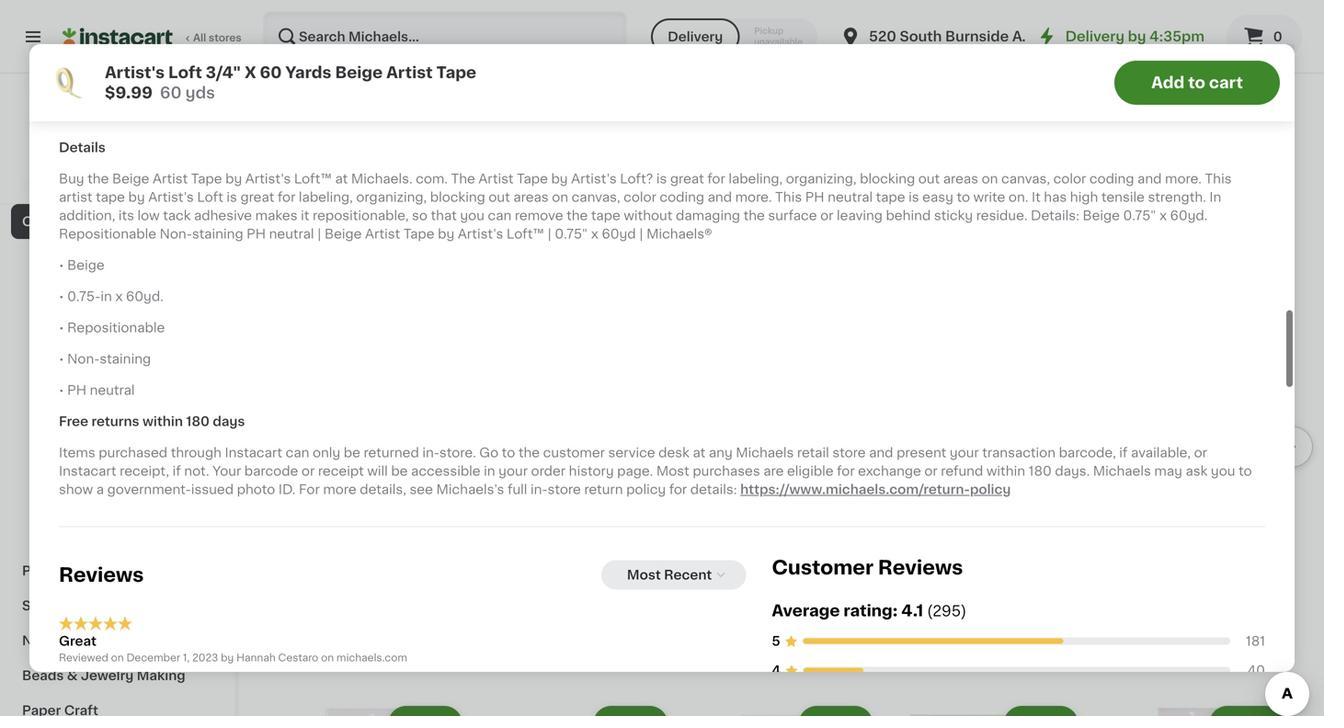 Task type: describe. For each thing, give the bounding box(es) containing it.
glue link
[[11, 239, 223, 274]]

1 horizontal spatial more.
[[1165, 172, 1202, 185]]

sewing
[[22, 600, 71, 612]]

to right go
[[502, 446, 515, 459]]

embellishments
[[33, 460, 137, 473]]

policy inside items purchased through instacart can only be returned in-store. go to the customer service desk at any michaels retail store and present your transaction barcode, if available, or instacart receipt, if not. your barcode or receipt will be accessible in your order history page. most purchases are eligible for exchange or refund within 180 days. michaels may ask you to show a government-issued photo id. for more details, see michaels's full in-store return policy for details:
[[626, 483, 666, 496]]

& for beads
[[67, 669, 78, 682]]

present
[[897, 446, 947, 459]]

guarantee
[[142, 177, 195, 187]]

1 vertical spatial non-
[[67, 353, 100, 365]]

1 vertical spatial great
[[240, 191, 274, 204]]

0 horizontal spatial in-
[[422, 446, 440, 459]]

0 horizontal spatial michaels
[[87, 137, 147, 150]]

again
[[93, 78, 129, 91]]

for left details:
[[669, 483, 687, 496]]

acto
[[290, 523, 321, 535]]

see
[[410, 483, 433, 496]]

paper
[[111, 495, 148, 508]]

most inside button
[[627, 569, 661, 582]]

tape link
[[11, 274, 223, 309]]

& for felt
[[61, 495, 71, 508]]

stores
[[209, 33, 242, 43]]

on.
[[1009, 191, 1029, 204]]

satisfaction
[[77, 177, 139, 187]]

by up its
[[128, 191, 145, 204]]

needle craft
[[22, 635, 107, 647]]

0 vertical spatial blocking
[[860, 172, 915, 185]]

0 vertical spatial canvas,
[[1001, 172, 1050, 185]]

or inside buy the beige artist tape by artist's loft™ at michaels. com. the artist tape by artist's loft? is great for labeling, organizing, blocking out areas on canvas, color coding and more. this artist tape by artist's loft is great for labeling, organizing, blocking out areas on canvas, color coding and more. this ph neutral tape is easy to write on. it has high tensile strength. in addition, its low tack adhesive makes it repositionable, so that you can remove the tape without damaging the surface or leaving behind sticky residue. details: beige 0.75" x 60yd. repositionable non-staining ph neutral | beige artist tape by artist's loft™ | 0.75" x 60yd | michaels®
[[820, 209, 834, 222]]

1 vertical spatial yds
[[908, 171, 927, 181]]

0 horizontal spatial is
[[227, 191, 237, 204]]

https://www.michaels.com/return-policy
[[740, 483, 1011, 496]]

181
[[1246, 635, 1265, 648]]

60 right $9.99
[[160, 85, 182, 101]]

3 product group from the left
[[686, 703, 877, 716]]

$ for $ 8 multi purpose scissors
[[485, 499, 492, 509]]

1 | from the left
[[317, 227, 321, 240]]

artist's inside "artist's loft 3/4" x 60 yards beige artist tape"
[[892, 118, 937, 131]]

in up scissors & craft knives
[[101, 290, 112, 303]]

most recent
[[627, 569, 712, 582]]

1 vertical spatial in-
[[531, 483, 548, 496]]

details:
[[1031, 209, 1080, 222]]

1 vertical spatial repositionable
[[67, 321, 165, 334]]

0 horizontal spatial your
[[499, 465, 528, 478]]

100% satisfaction guarantee
[[47, 177, 195, 187]]

barcode,
[[1059, 446, 1116, 459]]

fabric
[[88, 600, 129, 612]]

3 | from the left
[[639, 227, 643, 240]]

0 horizontal spatial it
[[81, 78, 90, 91]]

100% satisfaction guarantee button
[[29, 171, 206, 189]]

needle
[[22, 635, 70, 647]]

1 horizontal spatial 3/4"
[[530, 118, 557, 131]]

exchange
[[858, 465, 921, 478]]

craft basics
[[22, 215, 103, 228]]

0 horizontal spatial be
[[344, 446, 360, 459]]

available,
[[1131, 446, 1191, 459]]

artist's up makes
[[245, 172, 291, 185]]

details
[[59, 141, 106, 154]]

for up https://www.michaels.com/return-
[[837, 465, 855, 478]]

2 horizontal spatial 8
[[892, 576, 899, 586]]

by inside great reviewed on december 1, 2023 by hannah cestaro on michaels.com
[[221, 653, 234, 663]]

0 horizontal spatial 0.75"
[[555, 227, 588, 240]]

to right the ask at the bottom right
[[1239, 465, 1252, 478]]

at inside items purchased through instacart can only be returned in-store. go to the customer service desk at any michaels retail store and present your transaction barcode, if available, or instacart receipt, if not. your barcode or receipt will be accessible in your order history page. most purchases are eligible for exchange or refund within 180 days. michaels may ask you to show a government-issued photo id. for more details, see michaels's full in-store return policy for details:
[[693, 446, 706, 459]]

2 vertical spatial x
[[115, 290, 123, 303]]

60 up behind
[[892, 171, 906, 181]]

on up write
[[982, 172, 998, 185]]

0 vertical spatial this
[[1205, 172, 1232, 185]]

on right cestaro at the bottom of the page
[[321, 653, 334, 663]]

christmas
[[22, 180, 90, 193]]

christmas link
[[11, 169, 223, 204]]

days
[[213, 415, 245, 428]]

low
[[138, 209, 160, 222]]

3/4" for artist's loft 3/4" x 60 yards beige artist tape $9.99 60 yds
[[206, 65, 241, 80]]

craft up glue
[[22, 215, 56, 228]]

without
[[624, 209, 673, 222]]

scotch magic tape in pack
[[276, 118, 448, 131]]

by up adhesive
[[225, 172, 242, 185]]

government-
[[107, 483, 191, 496]]

2 precision from the left
[[753, 523, 813, 535]]

1 horizontal spatial great
[[670, 172, 704, 185]]

customer reviews
[[772, 558, 963, 577]]

1 horizontal spatial out
[[918, 172, 940, 185]]

it inside buy the beige artist tape by artist's loft™ at michaels. com. the artist tape by artist's loft? is great for labeling, organizing, blocking out areas on canvas, color coding and more. this artist tape by artist's loft is great for labeling, organizing, blocking out areas on canvas, color coding and more. this ph neutral tape is easy to write on. it has high tensile strength. in addition, its low tack adhesive makes it repositionable, so that you can remove the tape without damaging the surface or leaving behind sticky residue. details: beige 0.75" x 60yd. repositionable non-staining ph neutral | beige artist tape by artist's loft™ | 0.75" x 60yd | michaels®
[[301, 209, 309, 222]]

artist's down the
[[458, 227, 503, 240]]

(74)
[[960, 561, 980, 571]]

basics
[[59, 215, 103, 228]]

beige down repositionable,
[[325, 227, 362, 240]]

scotch 3-pack giftwrap tape
[[686, 118, 875, 131]]

60 yds
[[892, 171, 927, 181]]

embellishments link
[[11, 449, 223, 484]]

1 vertical spatial more.
[[735, 191, 772, 204]]

1 vertical spatial neutral
[[269, 227, 314, 240]]

accessible
[[411, 465, 481, 478]]

return
[[584, 483, 623, 496]]

1 horizontal spatial coding
[[1090, 172, 1134, 185]]

average rating: 4.1 (295)
[[772, 603, 967, 619]]

tape inside "artist's loft 3/4" x 60 yards beige artist tape"
[[971, 136, 1002, 149]]

1 horizontal spatial if
[[1119, 446, 1128, 459]]

$ 8 multi purpose scissors
[[481, 498, 629, 535]]

2 pack from the left
[[750, 118, 781, 131]]

1 magic from the left
[[325, 118, 365, 131]]

scissors down https://www.michaels.com/return-
[[816, 523, 871, 535]]

1 horizontal spatial 8
[[686, 557, 693, 568]]

scotch 3/4" magic tape
[[481, 118, 635, 131]]

the
[[451, 172, 475, 185]]

beige down high
[[1083, 209, 1120, 222]]

cestaro
[[278, 653, 318, 663]]

3/4" for artist's loft 3/4" x 60 yards beige artist tape
[[970, 118, 997, 131]]

go
[[479, 446, 499, 459]]

2023
[[192, 653, 218, 663]]

0 vertical spatial art
[[73, 565, 94, 578]]

$ for $
[[895, 499, 902, 509]]

scotch 8" precision scissors
[[686, 523, 871, 535]]

1 horizontal spatial your
[[950, 446, 979, 459]]

x for artist's loft 3/4" x 60 yards beige artist tape $9.99 60 yds
[[245, 65, 256, 80]]

1 vertical spatial labeling,
[[299, 191, 353, 204]]

60 down "4 in"
[[260, 65, 282, 80]]

1 vertical spatial blocking
[[430, 191, 485, 204]]

1 vertical spatial stickers
[[276, 652, 360, 672]]

craft down embellishments
[[74, 495, 107, 508]]

0 horizontal spatial neutral
[[90, 384, 135, 397]]

loft?
[[620, 172, 653, 185]]

1 horizontal spatial loft™
[[507, 227, 544, 240]]

1 horizontal spatial areas
[[943, 172, 978, 185]]

0 horizontal spatial store
[[548, 483, 581, 496]]

1 vertical spatial coding
[[660, 191, 704, 204]]

1 vertical spatial instacart
[[59, 465, 116, 478]]

artist right the
[[479, 172, 514, 185]]

1 vertical spatial areas
[[513, 191, 549, 204]]

in
[[1210, 191, 1221, 204]]

cart
[[1209, 75, 1243, 91]]

1 vertical spatial be
[[391, 465, 408, 478]]

2 horizontal spatial neutral
[[828, 191, 873, 204]]

by up 'remove' at the top left of page
[[551, 172, 568, 185]]

craft basics link
[[11, 204, 223, 239]]

south
[[900, 30, 942, 43]]

com.
[[416, 172, 448, 185]]

add to cart
[[1151, 75, 1243, 91]]

customer
[[543, 446, 605, 459]]

1 vertical spatial canvas,
[[572, 191, 620, 204]]

high
[[1070, 191, 1098, 204]]

artist's left "loft?"
[[571, 172, 617, 185]]

1 vertical spatial organizing,
[[356, 191, 427, 204]]

1 horizontal spatial stickers link
[[276, 651, 360, 673]]

easy
[[923, 191, 954, 204]]

the right 'remove' at the top left of page
[[567, 209, 588, 222]]

1 vertical spatial ph
[[247, 227, 266, 240]]

0 vertical spatial instacart
[[225, 446, 282, 459]]

0 vertical spatial stickers
[[33, 355, 85, 368]]

ask
[[1186, 465, 1208, 478]]

non- inside buy the beige artist tape by artist's loft™ at michaels. com. the artist tape by artist's loft? is great for labeling, organizing, blocking out areas on canvas, color coding and more. this artist tape by artist's loft is great for labeling, organizing, blocking out areas on canvas, color coding and more. this ph neutral tape is easy to write on. it has high tensile strength. in addition, its low tack adhesive makes it repositionable, so that you can remove the tape without damaging the surface or leaving behind sticky residue. details: beige 0.75" x 60yd. repositionable non-staining ph neutral | beige artist tape by artist's loft™ | 0.75" x 60yd | michaels®
[[160, 227, 192, 240]]

1 horizontal spatial labeling,
[[729, 172, 783, 185]]

michaels.com
[[336, 653, 407, 663]]

• 0.75-in x 60yd.
[[59, 290, 164, 303]]

write
[[973, 191, 1005, 204]]

beige up its
[[112, 172, 149, 185]]

0 button
[[1227, 15, 1302, 59]]

paint
[[22, 565, 56, 578]]

1,
[[183, 653, 190, 663]]

remove
[[515, 209, 563, 222]]

artist inside "artist's loft 3/4" x 60 yards beige artist tape"
[[932, 136, 967, 149]]

0 horizontal spatial 180
[[186, 415, 210, 428]]

for up damaging
[[707, 172, 725, 185]]

scissors & craft knives
[[33, 320, 184, 333]]

free returns within 180 days
[[59, 415, 245, 428]]

0 vertical spatial store
[[833, 446, 866, 459]]

it
[[1032, 191, 1041, 204]]

1 horizontal spatial x
[[591, 227, 598, 240]]

best seller
[[281, 74, 328, 82]]

0 horizontal spatial tape
[[96, 191, 125, 204]]

artist up tack
[[153, 172, 188, 185]]

4 for 4 49
[[1107, 94, 1121, 113]]

artist inside artist's loft 3/4" x 60 yards beige artist tape $9.99 60 yds
[[386, 65, 433, 80]]

1 vertical spatial michaels
[[736, 446, 794, 459]]

strength.
[[1148, 191, 1206, 204]]

0 horizontal spatial 60yd.
[[126, 290, 164, 303]]

520 south burnside avenue button
[[840, 11, 1065, 63]]

2 horizontal spatial is
[[909, 191, 919, 204]]

buy for buy the beige artist tape by artist's loft™ at michaels. com. the artist tape by artist's loft? is great for labeling, organizing, blocking out areas on canvas, color coding and more. this artist tape by artist's loft is great for labeling, organizing, blocking out areas on canvas, color coding and more. this ph neutral tape is easy to write on. it has high tensile strength. in addition, its low tack adhesive makes it repositionable, so that you can remove the tape without damaging the surface or leaving behind sticky residue. details: beige 0.75" x 60yd. repositionable non-staining ph neutral | beige artist tape by artist's loft™ | 0.75" x 60yd | michaels®
[[59, 172, 84, 185]]

by down that
[[438, 227, 455, 240]]

on up 'remove' at the top left of page
[[552, 191, 568, 204]]

delivery by 4:35pm link
[[1036, 26, 1205, 48]]

0 vertical spatial within
[[143, 415, 183, 428]]

• for • beige
[[59, 259, 64, 272]]

yards for artist's loft 3/4" x 60 yards beige artist tape
[[1033, 118, 1069, 131]]

receipt
[[318, 465, 364, 478]]

1 vertical spatial color
[[624, 191, 656, 204]]

scotch for scotch 3m household scissors
[[892, 523, 938, 535]]

the up artist
[[87, 172, 109, 185]]

1 horizontal spatial tape
[[591, 209, 621, 222]]

the left surface
[[744, 209, 765, 222]]

knives
[[141, 320, 184, 333]]

60 inside "artist's loft 3/4" x 60 yards beige artist tape"
[[1013, 118, 1030, 131]]

recent
[[664, 569, 712, 582]]

0 vertical spatial stickers link
[[11, 344, 223, 379]]

recollections decorative scissors tub button
[[1097, 298, 1287, 588]]

2 giftwrap from the left
[[1146, 118, 1202, 131]]

service type group
[[651, 18, 817, 55]]

days.
[[1055, 465, 1090, 478]]

beige inside "artist's loft 3/4" x 60 yards beige artist tape"
[[892, 136, 929, 149]]

0 vertical spatial organizing,
[[786, 172, 857, 185]]

view more
[[1205, 656, 1275, 669]]

4 for 4
[[772, 664, 781, 677]]

1 vertical spatial if
[[172, 465, 181, 478]]

beads & jewelry making
[[22, 669, 185, 682]]

2 horizontal spatial and
[[1138, 172, 1162, 185]]

loft inside buy the beige artist tape by artist's loft™ at michaels. com. the artist tape by artist's loft? is great for labeling, organizing, blocking out areas on canvas, color coding and more. this artist tape by artist's loft is great for labeling, organizing, blocking out areas on canvas, color coding and more. this ph neutral tape is easy to write on. it has high tensile strength. in addition, its low tack adhesive makes it repositionable, so that you can remove the tape without damaging the surface or leaving behind sticky residue. details: beige 0.75" x 60yd. repositionable non-staining ph neutral | beige artist tape by artist's loft™ | 0.75" x 60yd | michaels®
[[197, 191, 223, 204]]

in up michaels.
[[402, 118, 414, 131]]

artist's down guarantee
[[148, 191, 194, 204]]

• beige
[[59, 259, 105, 272]]



Task type: locate. For each thing, give the bounding box(es) containing it.
sewing & fabric art
[[22, 600, 153, 612]]

by right the 2023
[[221, 653, 234, 663]]

to inside button
[[1188, 75, 1206, 91]]

• repositionable
[[59, 321, 165, 334]]

tensile
[[1102, 191, 1145, 204]]

3/4" inside artist's loft 3/4" x 60 yards beige artist tape $9.99 60 yds
[[206, 65, 241, 80]]

& right felt
[[61, 495, 71, 508]]

history
[[569, 465, 614, 478]]

0 vertical spatial it
[[81, 78, 90, 91]]

lists
[[51, 115, 83, 128]]

yds down all
[[185, 85, 215, 101]]

ribbons link
[[11, 414, 223, 449]]

beige inside artist's loft 3/4" x 60 yards beige artist tape $9.99 60 yds
[[335, 65, 383, 80]]

transaction
[[982, 446, 1056, 459]]

scissors inside scissors & craft knives link
[[33, 320, 88, 333]]

2 horizontal spatial ph
[[805, 191, 825, 204]]

desk
[[659, 446, 690, 459]]

by left 4:35pm
[[1128, 30, 1146, 43]]

1 vertical spatial most
[[627, 569, 661, 582]]

0 vertical spatial more.
[[1165, 172, 1202, 185]]

your up full
[[499, 465, 528, 478]]

0 vertical spatial in-
[[422, 446, 440, 459]]

$ inside $ 8 multi purpose scissors
[[485, 499, 492, 509]]

in-
[[422, 446, 440, 459], [531, 483, 548, 496]]

can inside items purchased through instacart can only be returned in-store. go to the customer service desk at any michaels retail store and present your transaction barcode, if available, or instacart receipt, if not. your barcode or receipt will be accessible in your order history page. most purchases are eligible for exchange or refund within 180 days. michaels may ask you to show a government-issued photo id. for more details, see michaels's full in-store return policy for details:
[[286, 446, 309, 459]]

1 horizontal spatial you
[[1211, 465, 1235, 478]]

2 vertical spatial neutral
[[90, 384, 135, 397]]

0 vertical spatial color
[[1053, 172, 1086, 185]]

1 horizontal spatial staining
[[192, 227, 243, 240]]

purchases
[[693, 465, 760, 478]]

on up jewelry
[[111, 653, 124, 663]]

2 product group from the left
[[481, 703, 672, 716]]

1 horizontal spatial |
[[548, 227, 552, 240]]

$9.99 element
[[686, 496, 877, 520]]

loft up adhesive
[[197, 191, 223, 204]]

organizing, down michaels.
[[356, 191, 427, 204]]

labeling, up surface
[[729, 172, 783, 185]]

0 vertical spatial non-
[[160, 227, 192, 240]]

0 vertical spatial 4
[[262, 39, 269, 49]]

0 vertical spatial staining
[[192, 227, 243, 240]]

most down the desk
[[656, 465, 689, 478]]

40
[[1248, 664, 1265, 677]]

0
[[1273, 30, 1283, 43]]

0 horizontal spatial color
[[624, 191, 656, 204]]

loft down all
[[168, 65, 202, 80]]

0 horizontal spatial blocking
[[430, 191, 485, 204]]

delivery for delivery by 4:35pm
[[1065, 30, 1125, 43]]

within up purchased
[[143, 415, 183, 428]]

1 horizontal spatial yds
[[908, 171, 927, 181]]

add to cart button
[[1115, 61, 1280, 105]]

0 horizontal spatial reviews
[[59, 565, 144, 585]]

0 vertical spatial item carousel region
[[276, 0, 1313, 217]]

& down the 0.75-
[[91, 320, 102, 333]]

2 • from the top
[[59, 290, 64, 303]]

or up the ask at the bottom right
[[1194, 446, 1207, 459]]

1 • from the top
[[59, 259, 64, 272]]

artist's inside artist's loft 3/4" x 60 yards beige artist tape $9.99 60 yds
[[105, 65, 165, 80]]

0 vertical spatial at
[[335, 172, 348, 185]]

the inside items purchased through instacart can only be returned in-store. go to the customer service desk at any michaels retail store and present your transaction barcode, if available, or instacart receipt, if not. your barcode or receipt will be accessible in your order history page. most purchases are eligible for exchange or refund within 180 days. michaels may ask you to show a government-issued photo id. for more details, see michaels's full in-store return policy for details:
[[518, 446, 540, 459]]

0 horizontal spatial 8
[[492, 498, 505, 517]]

1 horizontal spatial is
[[656, 172, 667, 185]]

1 giftwrap from the left
[[784, 118, 840, 131]]

and up damaging
[[708, 191, 732, 204]]

instacart logo image
[[63, 26, 173, 48]]

damaging
[[676, 209, 740, 222]]

felt & craft paper
[[33, 495, 148, 508]]

1 item carousel region from the top
[[276, 0, 1313, 217]]

x inside "artist's loft 3/4" x 60 yards beige artist tape"
[[1000, 118, 1009, 131]]

1 vertical spatial your
[[499, 465, 528, 478]]

loft for artist's loft 3/4" x 60 yards beige artist tape
[[940, 118, 967, 131]]

0 vertical spatial loft™
[[294, 172, 332, 185]]

scissors down the 0.75-
[[33, 320, 88, 333]]

ph down makes
[[247, 227, 266, 240]]

2 horizontal spatial |
[[639, 227, 643, 240]]

burnside
[[945, 30, 1009, 43]]

it right makes
[[301, 209, 309, 222]]

1 $ from the left
[[485, 499, 492, 509]]

pack
[[417, 118, 448, 131], [750, 118, 781, 131]]

repositionable inside buy the beige artist tape by artist's loft™ at michaels. com. the artist tape by artist's loft? is great for labeling, organizing, blocking out areas on canvas, color coding and more. this artist tape by artist's loft is great for labeling, organizing, blocking out areas on canvas, color coding and more. this ph neutral tape is easy to write on. it has high tensile strength. in addition, its low tack adhesive makes it repositionable, so that you can remove the tape without damaging the surface or leaving behind sticky residue. details: beige 0.75" x 60yd. repositionable non-staining ph neutral | beige artist tape by artist's loft™ | 0.75" x 60yd | michaels®
[[59, 227, 156, 240]]

$ left 99 at the bottom right of the page
[[895, 499, 902, 509]]

tack
[[163, 209, 191, 222]]

loft inside artist's loft 3/4" x 60 yards beige artist tape $9.99 60 yds
[[168, 65, 202, 80]]

1 vertical spatial item carousel region
[[276, 291, 1313, 622]]

art up sewing & fabric art
[[73, 565, 94, 578]]

scotch for scotch magic tape in pack
[[276, 118, 322, 131]]

or down present
[[925, 465, 938, 478]]

reviews up 4.1
[[878, 558, 963, 577]]

your up refund
[[950, 446, 979, 459]]

0 horizontal spatial can
[[286, 446, 309, 459]]

0 horizontal spatial canvas,
[[572, 191, 620, 204]]

• down craft basics
[[59, 259, 64, 272]]

0 vertical spatial 180
[[186, 415, 210, 428]]

recollections decorative scissors tub
[[1097, 523, 1260, 554]]

out
[[918, 172, 940, 185], [489, 191, 510, 204]]

policy down refund
[[970, 483, 1011, 496]]

you inside buy the beige artist tape by artist's loft™ at michaels. com. the artist tape by artist's loft? is great for labeling, organizing, blocking out areas on canvas, color coding and more. this artist tape by artist's loft is great for labeling, organizing, blocking out areas on canvas, color coding and more. this ph neutral tape is easy to write on. it has high tensile strength. in addition, its low tack adhesive makes it repositionable, so that you can remove the tape without damaging the surface or leaving behind sticky residue. details: beige 0.75" x 60yd. repositionable non-staining ph neutral | beige artist tape by artist's loft™ | 0.75" x 60yd | michaels®
[[460, 209, 485, 222]]

scissors
[[33, 320, 88, 333], [816, 523, 871, 535], [574, 523, 629, 535], [892, 541, 946, 554], [1097, 541, 1152, 554]]

1 horizontal spatial yards
[[1033, 118, 1069, 131]]

#1
[[381, 523, 395, 535]]

& for scissors
[[91, 320, 102, 333]]

None search field
[[263, 11, 627, 63]]

0 horizontal spatial |
[[317, 227, 321, 240]]

1 horizontal spatial and
[[869, 446, 893, 459]]

service
[[608, 446, 655, 459]]

areas up the easy
[[943, 172, 978, 185]]

0 horizontal spatial ph
[[67, 384, 86, 397]]

0 horizontal spatial labeling,
[[299, 191, 353, 204]]

1 horizontal spatial neutral
[[269, 227, 314, 240]]

4:35pm
[[1150, 30, 1205, 43]]

scotch for scotch 8" precision scissors
[[686, 523, 732, 535]]

michaels logo image
[[100, 96, 135, 131]]

1 horizontal spatial $
[[895, 499, 902, 509]]

retail
[[797, 446, 829, 459]]

tape up 60yd
[[591, 209, 621, 222]]

3 • from the top
[[59, 321, 64, 334]]

scissors inside scotch 3m household scissors
[[892, 541, 946, 554]]

0 horizontal spatial staining
[[100, 353, 151, 365]]

craft down • 0.75-in x 60yd.
[[105, 320, 138, 333]]

0 horizontal spatial stickers
[[33, 355, 85, 368]]

blocking down the
[[430, 191, 485, 204]]

ph up free
[[67, 384, 86, 397]]

| down repositionable,
[[317, 227, 321, 240]]

delivery by 4:35pm
[[1065, 30, 1205, 43]]

for up makes
[[278, 191, 296, 204]]

repositionable down its
[[59, 227, 156, 240]]

to inside buy the beige artist tape by artist's loft™ at michaels. com. the artist tape by artist's loft? is great for labeling, organizing, blocking out areas on canvas, color coding and more. this artist tape by artist's loft is great for labeling, organizing, blocking out areas on canvas, color coding and more. this ph neutral tape is easy to write on. it has high tensile strength. in addition, its low tack adhesive makes it repositionable, so that you can remove the tape without damaging the surface or leaving behind sticky residue. details: beige 0.75" x 60yd. repositionable non-staining ph neutral | beige artist tape by artist's loft™ | 0.75" x 60yd | michaels®
[[957, 191, 970, 204]]

are
[[764, 465, 784, 478]]

in down go
[[484, 465, 495, 478]]

1 vertical spatial store
[[548, 483, 581, 496]]

1 horizontal spatial reviews
[[878, 558, 963, 577]]

scotch inside scotch 3m household scissors
[[892, 523, 938, 535]]

0 vertical spatial out
[[918, 172, 940, 185]]

beads & jewelry making link
[[11, 658, 223, 693]]

1 horizontal spatial x
[[1000, 118, 1009, 131]]

all
[[193, 33, 206, 43]]

5 • from the top
[[59, 384, 64, 397]]

residue.
[[976, 209, 1028, 222]]

0 vertical spatial yds
[[185, 85, 215, 101]]

instacart
[[225, 446, 282, 459], [59, 465, 116, 478]]

scotch for scotch 3/4" magic tape
[[481, 118, 527, 131]]

• for • repositionable
[[59, 321, 64, 334]]

delivery inside button
[[668, 30, 723, 43]]

all stores link
[[63, 11, 243, 63]]

tape down satisfaction at the left
[[96, 191, 125, 204]]

1 pack from the left
[[417, 118, 448, 131]]

yards for artist's loft 3/4" x 60 yards beige artist tape $9.99 60 yds
[[285, 65, 332, 80]]

$ down michaels's at the bottom left of page
[[485, 499, 492, 509]]

or up for
[[302, 465, 315, 478]]

0 horizontal spatial $
[[485, 499, 492, 509]]

8 inside $ 8 multi purpose scissors
[[492, 498, 505, 517]]

loft™
[[294, 172, 332, 185], [507, 227, 544, 240]]

4 for 4 in
[[262, 39, 269, 49]]

2 $ from the left
[[895, 499, 902, 509]]

1 vertical spatial out
[[489, 191, 510, 204]]

surface
[[768, 209, 817, 222]]

staining inside buy the beige artist tape by artist's loft™ at michaels. com. the artist tape by artist's loft? is great for labeling, organizing, blocking out areas on canvas, color coding and more. this artist tape by artist's loft is great for labeling, organizing, blocking out areas on canvas, color coding and more. this ph neutral tape is easy to write on. it has high tensile strength. in addition, its low tack adhesive makes it repositionable, so that you can remove the tape without damaging the surface or leaving behind sticky residue. details: beige 0.75" x 60yd. repositionable non-staining ph neutral | beige artist tape by artist's loft™ | 0.75" x 60yd | michaels®
[[192, 227, 243, 240]]

|
[[317, 227, 321, 240], [548, 227, 552, 240], [639, 227, 643, 240]]

by
[[1128, 30, 1146, 43], [225, 172, 242, 185], [551, 172, 568, 185], [128, 191, 145, 204], [438, 227, 455, 240], [221, 653, 234, 663]]

sticky
[[934, 209, 973, 222]]

tape inside artist's loft 3/4" x 60 yards beige artist tape $9.99 60 yds
[[436, 65, 476, 80]]

loft for artist's loft 3/4" x 60 yards beige artist tape $9.99 60 yds
[[168, 65, 202, 80]]

3/4" up 'remove' at the top left of page
[[530, 118, 557, 131]]

to
[[1188, 75, 1206, 91], [957, 191, 970, 204], [502, 446, 515, 459], [1239, 465, 1252, 478]]

4 inside button
[[262, 39, 269, 49]]

0 horizontal spatial art
[[73, 565, 94, 578]]

4 left 49
[[1107, 94, 1121, 113]]

3/4" inside "artist's loft 3/4" x 60 yards beige artist tape"
[[970, 118, 997, 131]]

if right barcode,
[[1119, 446, 1128, 459]]

more
[[323, 483, 357, 496]]

1 vertical spatial 4
[[1107, 94, 1121, 113]]

1 policy from the left
[[626, 483, 666, 496]]

sewing & fabric art link
[[11, 589, 223, 623]]

0 vertical spatial your
[[950, 446, 979, 459]]

1 horizontal spatial within
[[987, 465, 1025, 478]]

0 horizontal spatial instacart
[[59, 465, 116, 478]]

2 horizontal spatial x
[[1160, 209, 1167, 222]]

canvas, up 'on.'
[[1001, 172, 1050, 185]]

0 vertical spatial x
[[1160, 209, 1167, 222]]

precision inside x-acto z-series #1 precision knife
[[399, 523, 458, 535]]

loft™ up makes
[[294, 172, 332, 185]]

in up artist's loft 3/4" x 60 yards beige artist tape $9.99 60 yds
[[272, 39, 281, 49]]

buy for buy it again
[[51, 78, 78, 91]]

felt & craft paper link
[[11, 484, 223, 519]]

be up receipt
[[344, 446, 360, 459]]

item carousel region
[[276, 0, 1313, 217], [276, 291, 1313, 622]]

4 • from the top
[[59, 353, 64, 365]]

art inside "link"
[[132, 600, 153, 612]]

page.
[[617, 465, 653, 478]]

0 vertical spatial 60yd.
[[1170, 209, 1208, 222]]

0 horizontal spatial yds
[[185, 85, 215, 101]]

4 49
[[1107, 94, 1137, 113]]

• for • ph neutral
[[59, 384, 64, 397]]

at inside buy the beige artist tape by artist's loft™ at michaels. com. the artist tape by artist's loft? is great for labeling, organizing, blocking out areas on canvas, color coding and more. this artist tape by artist's loft is great for labeling, organizing, blocking out areas on canvas, color coding and more. this ph neutral tape is easy to write on. it has high tensile strength. in addition, its low tack adhesive makes it repositionable, so that you can remove the tape without damaging the surface or leaving behind sticky residue. details: beige 0.75" x 60yd. repositionable non-staining ph neutral | beige artist tape by artist's loft™ | 0.75" x 60yd | michaels®
[[335, 172, 348, 185]]

1 product group from the left
[[276, 703, 466, 716]]

scissors inside recollections decorative scissors tub
[[1097, 541, 1152, 554]]

paint & art supplies link
[[11, 554, 223, 589]]

so
[[412, 209, 428, 222]]

is right "loft?"
[[656, 172, 667, 185]]

2 vertical spatial ph
[[67, 384, 86, 397]]

precision
[[399, 523, 458, 535], [753, 523, 813, 535]]

average
[[772, 603, 840, 619]]

most inside items purchased through instacart can only be returned in-store. go to the customer service desk at any michaels retail store and present your transaction barcode, if available, or instacart receipt, if not. your barcode or receipt will be accessible in your order history page. most purchases are eligible for exchange or refund within 180 days. michaels may ask you to show a government-issued photo id. for more details, see michaels's full in-store return policy for details:
[[656, 465, 689, 478]]

and inside items purchased through instacart can only be returned in-store. go to the customer service desk at any michaels retail store and present your transaction barcode, if available, or instacart receipt, if not. your barcode or receipt will be accessible in your order history page. most purchases are eligible for exchange or refund within 180 days. michaels may ask you to show a government-issued photo id. for more details, see michaels's full in-store return policy for details:
[[869, 446, 893, 459]]

michaels down barcode,
[[1093, 465, 1151, 478]]

• for • non-staining
[[59, 353, 64, 365]]

1 vertical spatial this
[[775, 191, 802, 204]]

item carousel region containing 8
[[276, 291, 1313, 622]]

x inside artist's loft 3/4" x 60 yards beige artist tape $9.99 60 yds
[[245, 65, 256, 80]]

store down order
[[548, 483, 581, 496]]

2 item carousel region from the top
[[276, 291, 1313, 622]]

scotch for scotch giftwrap tape
[[1097, 118, 1143, 131]]

purchased
[[99, 446, 168, 459]]

or left leaving
[[820, 209, 834, 222]]

michaels down michaels logo
[[87, 137, 147, 150]]

stickers
[[33, 355, 85, 368], [276, 652, 360, 672]]

felt
[[33, 495, 58, 508]]

delivery for delivery
[[668, 30, 723, 43]]

michaels.
[[351, 172, 413, 185]]

3/4"
[[206, 65, 241, 80], [530, 118, 557, 131], [970, 118, 997, 131]]

to right the add
[[1188, 75, 1206, 91]]

within
[[143, 415, 183, 428], [987, 465, 1025, 478]]

beige up 60 yds
[[892, 136, 929, 149]]

2 | from the left
[[548, 227, 552, 240]]

0 vertical spatial great
[[670, 172, 704, 185]]

x for artist's loft 3/4" x 60 yards beige artist tape
[[1000, 118, 1009, 131]]

0 vertical spatial 8
[[492, 498, 505, 517]]

0 vertical spatial if
[[1119, 446, 1128, 459]]

1 vertical spatial yards
[[1033, 118, 1069, 131]]

2 magic from the left
[[561, 118, 600, 131]]

blocking up behind
[[860, 172, 915, 185]]

0 horizontal spatial loft™
[[294, 172, 332, 185]]

coding up damaging
[[660, 191, 704, 204]]

in inside button
[[272, 39, 281, 49]]

1 horizontal spatial color
[[1053, 172, 1086, 185]]

& for sewing
[[74, 600, 84, 612]]

0 vertical spatial most
[[656, 465, 689, 478]]

scotch
[[276, 118, 322, 131], [686, 118, 732, 131], [481, 118, 527, 131], [1097, 118, 1143, 131], [686, 523, 732, 535], [892, 523, 938, 535]]

tape
[[436, 65, 476, 80], [368, 118, 399, 131], [844, 118, 875, 131], [604, 118, 635, 131], [1206, 118, 1237, 131], [971, 136, 1002, 149], [191, 172, 222, 185], [517, 172, 548, 185], [404, 227, 435, 240], [33, 285, 64, 298]]

2 policy from the left
[[970, 483, 1011, 496]]

staining
[[192, 227, 243, 240], [100, 353, 151, 365]]

x-
[[276, 523, 290, 535]]

stickers link right hannah
[[276, 651, 360, 673]]

in inside items purchased through instacart can only be returned in-store. go to the customer service desk at any michaels retail store and present your transaction barcode, if available, or instacart receipt, if not. your barcode or receipt will be accessible in your order history page. most purchases are eligible for exchange or refund within 180 days. michaels may ask you to show a government-issued photo id. for more details, see michaels's full in-store return policy for details:
[[484, 465, 495, 478]]

scissors inside $ 8 multi purpose scissors
[[574, 523, 629, 535]]

0 horizontal spatial x
[[115, 290, 123, 303]]

neutral up leaving
[[828, 191, 873, 204]]

x up scissors & craft knives link
[[115, 290, 123, 303]]

reviewed
[[59, 653, 108, 663]]

glitter link
[[11, 379, 223, 414]]

buy it again link
[[11, 66, 223, 103]]

non- up '• ph neutral' on the bottom left
[[67, 353, 100, 365]]

2 horizontal spatial tape
[[876, 191, 905, 204]]

• up • non-staining
[[59, 321, 64, 334]]

8 up rating:
[[892, 576, 899, 586]]

neutral down makes
[[269, 227, 314, 240]]

art
[[73, 565, 94, 578], [132, 600, 153, 612]]

great reviewed on december 1, 2023 by hannah cestaro on michaels.com
[[59, 635, 407, 663]]

0 horizontal spatial 4
[[262, 39, 269, 49]]

areas
[[943, 172, 978, 185], [513, 191, 549, 204]]

8
[[492, 498, 505, 517], [686, 557, 693, 568], [892, 576, 899, 586]]

0.75" down 'tensile' in the top right of the page
[[1123, 209, 1156, 222]]

1 horizontal spatial organizing,
[[786, 172, 857, 185]]

0 vertical spatial labeling,
[[729, 172, 783, 185]]

0 horizontal spatial within
[[143, 415, 183, 428]]

canvas, up 60yd
[[572, 191, 620, 204]]

items purchased through instacart can only be returned in-store. go to the customer service desk at any michaels retail store and present your transaction barcode, if available, or instacart receipt, if not. your barcode or receipt will be accessible in your order history page. most purchases are eligible for exchange or refund within 180 days. michaels may ask you to show a government-issued photo id. for more details, see michaels's full in-store return policy for details:
[[59, 446, 1252, 496]]

180 inside items purchased through instacart can only be returned in-store. go to the customer service desk at any michaels retail store and present your transaction barcode, if available, or instacart receipt, if not. your barcode or receipt will be accessible in your order history page. most purchases are eligible for exchange or refund within 180 days. michaels may ask you to show a government-issued photo id. for more details, see michaels's full in-store return policy for details:
[[1029, 465, 1052, 478]]

4 product group from the left
[[892, 703, 1082, 716]]

x up 'on.'
[[1000, 118, 1009, 131]]

0 horizontal spatial and
[[708, 191, 732, 204]]

1 horizontal spatial policy
[[970, 483, 1011, 496]]

1 horizontal spatial it
[[301, 209, 309, 222]]

you inside items purchased through instacart can only be returned in-store. go to the customer service desk at any michaels retail store and present your transaction barcode, if available, or instacart receipt, if not. your barcode or receipt will be accessible in your order history page. most purchases are eligible for exchange or refund within 180 days. michaels may ask you to show a government-issued photo id. for more details, see michaels's full in-store return policy for details:
[[1211, 465, 1235, 478]]

x
[[1160, 209, 1167, 222], [591, 227, 598, 240], [115, 290, 123, 303]]

3/4" down stores on the top of the page
[[206, 65, 241, 80]]

can inside buy the beige artist tape by artist's loft™ at michaels. com. the artist tape by artist's loft? is great for labeling, organizing, blocking out areas on canvas, color coding and more. this artist tape by artist's loft is great for labeling, organizing, blocking out areas on canvas, color coding and more. this ph neutral tape is easy to write on. it has high tensile strength. in addition, its low tack adhesive makes it repositionable, so that you can remove the tape without damaging the surface or leaving behind sticky residue. details: beige 0.75" x 60yd. repositionable non-staining ph neutral | beige artist tape by artist's loft™ | 0.75" x 60yd | michaels®
[[488, 209, 512, 222]]

yards inside artist's loft 3/4" x 60 yards beige artist tape $9.99 60 yds
[[285, 65, 332, 80]]

item carousel region containing 4
[[276, 0, 1313, 217]]

receipt,
[[120, 465, 169, 478]]

store
[[833, 446, 866, 459], [548, 483, 581, 496]]

yds inside artist's loft 3/4" x 60 yards beige artist tape $9.99 60 yds
[[185, 85, 215, 101]]

1 vertical spatial art
[[132, 600, 153, 612]]

neutral up returns on the bottom of page
[[90, 384, 135, 397]]

that
[[431, 209, 457, 222]]

& for paint
[[59, 565, 70, 578]]

product group
[[276, 703, 466, 716], [481, 703, 672, 716], [686, 703, 877, 716], [892, 703, 1082, 716], [1097, 703, 1287, 716]]

precision down $9.99 element
[[753, 523, 813, 535]]

for
[[299, 483, 320, 496]]

yards inside "artist's loft 3/4" x 60 yards beige artist tape"
[[1033, 118, 1069, 131]]

0.75" down 'remove' at the top left of page
[[555, 227, 588, 240]]

0.75-
[[67, 290, 101, 303]]

non- down tack
[[160, 227, 192, 240]]

0 horizontal spatial giftwrap
[[784, 118, 840, 131]]

items
[[59, 446, 95, 459]]

ph up surface
[[805, 191, 825, 204]]

0 horizontal spatial pack
[[417, 118, 448, 131]]

repositionable,
[[313, 209, 409, 222]]

organizing, up surface
[[786, 172, 857, 185]]

buy inside buy the beige artist tape by artist's loft™ at michaels. com. the artist tape by artist's loft? is great for labeling, organizing, blocking out areas on canvas, color coding and more. this artist tape by artist's loft is great for labeling, organizing, blocking out areas on canvas, color coding and more. this ph neutral tape is easy to write on. it has high tensile strength. in addition, its low tack adhesive makes it repositionable, so that you can remove the tape without damaging the surface or leaving behind sticky residue. details: beige 0.75" x 60yd. repositionable non-staining ph neutral | beige artist tape by artist's loft™ | 0.75" x 60yd | michaels®
[[59, 172, 84, 185]]

8 up recent
[[686, 557, 693, 568]]

1 horizontal spatial 60yd.
[[1170, 209, 1208, 222]]

issued
[[191, 483, 234, 496]]

5 product group from the left
[[1097, 703, 1287, 716]]

$5.99 element
[[276, 496, 466, 520]]

delivery button
[[651, 18, 740, 55]]

in- up accessible
[[422, 446, 440, 459]]

0 vertical spatial 0.75"
[[1123, 209, 1156, 222]]

1 horizontal spatial magic
[[561, 118, 600, 131]]

if left the not.
[[172, 465, 181, 478]]

0 vertical spatial michaels
[[87, 137, 147, 150]]

scotch for scotch 3-pack giftwrap tape
[[686, 118, 732, 131]]

• for • 0.75-in x 60yd.
[[59, 290, 64, 303]]

180 left days
[[186, 415, 210, 428]]

4.1
[[901, 603, 923, 619]]

0 horizontal spatial if
[[172, 465, 181, 478]]

x-acto z-series #1 precision knife button
[[276, 298, 466, 574]]

2 vertical spatial michaels
[[1093, 465, 1151, 478]]

can left "only" on the bottom
[[286, 446, 309, 459]]

0 horizontal spatial you
[[460, 209, 485, 222]]

4
[[262, 39, 269, 49], [1107, 94, 1121, 113], [772, 664, 781, 677]]

60yd. inside buy the beige artist tape by artist's loft™ at michaels. com. the artist tape by artist's loft? is great for labeling, organizing, blocking out areas on canvas, color coding and more. this artist tape by artist's loft is great for labeling, organizing, blocking out areas on canvas, color coding and more. this ph neutral tape is easy to write on. it has high tensile strength. in addition, its low tack adhesive makes it repositionable, so that you can remove the tape without damaging the surface or leaving behind sticky residue. details: beige 0.75" x 60yd. repositionable non-staining ph neutral | beige artist tape by artist's loft™ | 0.75" x 60yd | michaels®
[[1170, 209, 1208, 222]]

& right paint
[[59, 565, 70, 578]]

180 down transaction
[[1029, 465, 1052, 478]]

artist down repositionable,
[[365, 227, 400, 240]]

1 vertical spatial loft™
[[507, 227, 544, 240]]

loft inside "artist's loft 3/4" x 60 yards beige artist tape"
[[940, 118, 967, 131]]

0 horizontal spatial precision
[[399, 523, 458, 535]]

repositionable
[[59, 227, 156, 240], [67, 321, 165, 334]]

buy up artist
[[59, 172, 84, 185]]

& inside "link"
[[74, 600, 84, 612]]

loft up the easy
[[940, 118, 967, 131]]

3m
[[941, 523, 962, 535]]

at left michaels.
[[335, 172, 348, 185]]

michaels's
[[436, 483, 504, 496]]

within inside items purchased through instacart can only be returned in-store. go to the customer service desk at any michaels retail store and present your transaction barcode, if available, or instacart receipt, if not. your barcode or receipt will be accessible in your order history page. most purchases are eligible for exchange or refund within 180 days. michaels may ask you to show a government-issued photo id. for more details, see michaels's full in-store return policy for details:
[[987, 465, 1025, 478]]

1 vertical spatial staining
[[100, 353, 151, 365]]

the up order
[[518, 446, 540, 459]]

artist up the easy
[[932, 136, 967, 149]]

| down 'remove' at the top left of page
[[548, 227, 552, 240]]

1 precision from the left
[[399, 523, 458, 535]]

addition,
[[59, 209, 115, 222]]

has
[[1044, 191, 1067, 204]]

craft up reviewed
[[73, 635, 107, 647]]

giftwrap right 3-
[[784, 118, 840, 131]]

returned
[[364, 446, 419, 459]]

beige up the 0.75-
[[67, 259, 105, 272]]



Task type: vqa. For each thing, say whether or not it's contained in the screenshot.
'Dairy & Eggs' link
no



